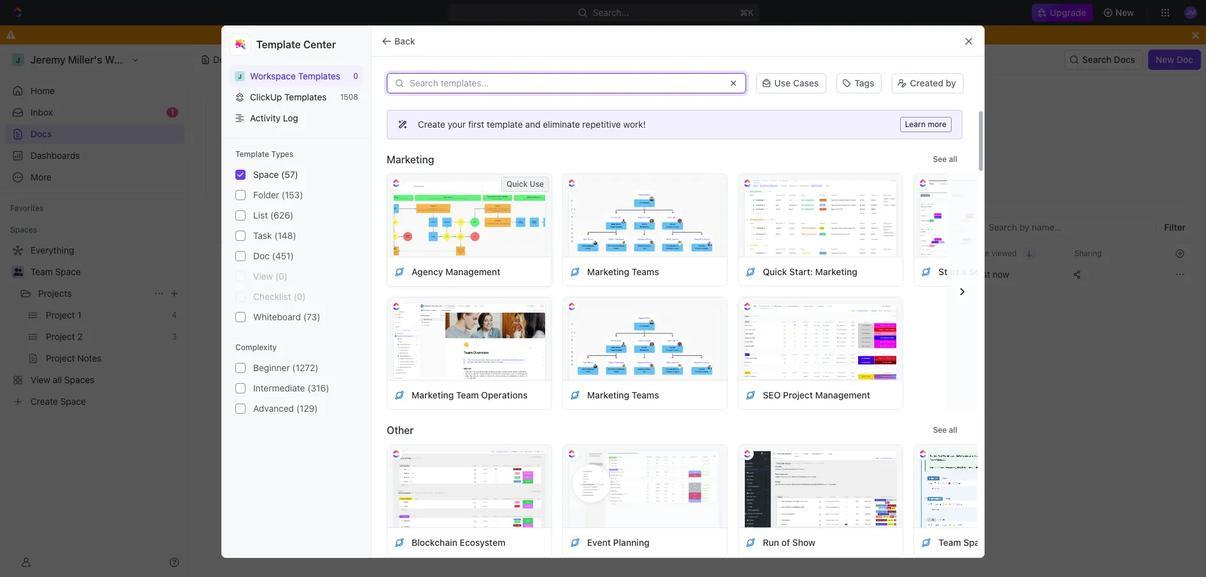 Task type: vqa. For each thing, say whether or not it's contained in the screenshot.
second 'Fall Favorites •' from right
yes



Task type: locate. For each thing, give the bounding box(es) containing it.
0 horizontal spatial use
[[530, 179, 544, 189]]

fall left types
[[239, 150, 253, 160]]

0 horizontal spatial project
[[235, 269, 265, 280]]

tree
[[5, 241, 185, 412]]

1 vertical spatial created
[[885, 106, 924, 118]]

(0) right the view
[[275, 271, 288, 282]]

0 horizontal spatial notes
[[268, 269, 293, 280]]

1 date from the left
[[871, 249, 888, 258]]

(626)
[[270, 210, 293, 221]]

1 horizontal spatial tags
[[855, 78, 875, 88]]

0 vertical spatial see
[[933, 155, 947, 164]]

1 vertical spatial marketing teams
[[587, 390, 659, 401]]

projects down team space link
[[38, 288, 72, 299]]

this
[[723, 29, 738, 40]]

1 now from the left
[[891, 269, 908, 280]]

project notes down search templates... text box
[[571, 129, 627, 140]]

marketing teams for quick
[[587, 266, 659, 277]]

template up workspace templates
[[256, 39, 301, 50]]

tags button
[[832, 72, 887, 95]]

1 horizontal spatial 🎁
[[885, 150, 896, 160]]

0 vertical spatial use
[[775, 78, 791, 88]]

0 horizontal spatial just now
[[871, 269, 908, 280]]

1 vertical spatial tags
[[724, 249, 740, 258]]

docs link
[[5, 124, 185, 144]]

docs right search
[[1114, 54, 1136, 65]]

created up created by me
[[910, 78, 944, 88]]

1 horizontal spatial project notes
[[571, 129, 627, 140]]

template for template center
[[256, 39, 301, 50]]

workspace
[[250, 71, 296, 81], [376, 224, 423, 235]]

fall for recent
[[239, 150, 253, 160]]

created
[[910, 78, 944, 88], [885, 106, 924, 118]]

(57)
[[281, 169, 298, 180]]

hide
[[701, 29, 720, 40]]

quick start: marketing
[[763, 266, 858, 277]]

folder (153)
[[253, 190, 303, 200]]

beginner (1272)
[[253, 363, 319, 374]]

favorites inside button
[[10, 204, 44, 213]]

0 vertical spatial created
[[910, 78, 944, 88]]

1 vertical spatial workspace
[[376, 224, 423, 235]]

0 horizontal spatial space
[[55, 267, 81, 277]]

1 vertical spatial quick
[[763, 266, 787, 277]]

2 vertical spatial project
[[783, 390, 813, 401]]

0 horizontal spatial (0)
[[275, 271, 288, 282]]

0 vertical spatial tags
[[855, 78, 875, 88]]

space inside team space link
[[55, 267, 81, 277]]

1 all from the top
[[949, 155, 958, 164]]

just right a
[[973, 269, 990, 280]]

1 horizontal spatial just now
[[973, 269, 1010, 280]]

workspace button
[[373, 218, 426, 243]]

search docs button
[[1065, 50, 1143, 70]]

blockchain
[[412, 537, 458, 548]]

see for other
[[933, 426, 947, 435]]

row containing name
[[206, 243, 1191, 264]]

of
[[782, 537, 790, 548]]

fall favorites • for created by me
[[903, 150, 963, 160]]

created by
[[910, 78, 956, 88]]

1 horizontal spatial •
[[959, 150, 963, 160]]

0 vertical spatial (0)
[[275, 271, 288, 282]]

-
[[724, 269, 728, 280]]

project right seo
[[783, 390, 813, 401]]

1 vertical spatial space
[[55, 267, 81, 277]]

untitled link
[[216, 125, 517, 145], [880, 125, 1180, 145], [216, 165, 517, 186], [880, 165, 1180, 186]]

tab list
[[221, 218, 525, 243]]

projects inside row
[[609, 269, 643, 280]]

1 vertical spatial new
[[1156, 54, 1175, 65]]

templates
[[298, 71, 341, 81], [284, 92, 327, 102]]

now down date updated button
[[891, 269, 908, 280]]

1 horizontal spatial by
[[946, 78, 956, 88]]

notes down (451)
[[268, 269, 293, 280]]

0 horizontal spatial workspace
[[250, 71, 296, 81]]

1 teams from the top
[[632, 266, 659, 277]]

archived button
[[482, 218, 525, 243]]

1 horizontal spatial management
[[816, 390, 871, 401]]

0 vertical spatial teams
[[632, 266, 659, 277]]

0 vertical spatial new
[[1116, 7, 1135, 18]]

1 vertical spatial teams
[[632, 390, 659, 401]]

new for new doc
[[1156, 54, 1175, 65]]

0 horizontal spatial •
[[295, 150, 299, 160]]

0 horizontal spatial team
[[31, 267, 53, 277]]

quick for quick use
[[507, 179, 528, 189]]

1 vertical spatial by
[[926, 106, 938, 118]]

1 fall favorites • from the left
[[239, 150, 299, 160]]

first
[[468, 119, 484, 130]]

date for date updated
[[871, 249, 888, 258]]

🎁 down created by me
[[885, 150, 896, 160]]

activity log
[[250, 113, 298, 123]]

1 vertical spatial all
[[949, 426, 958, 435]]

name
[[223, 249, 244, 258]]

2 just from the left
[[973, 269, 990, 280]]

2 fall favorites • from the left
[[903, 150, 963, 160]]

1 vertical spatial template
[[235, 150, 269, 159]]

untitled down learn more link
[[903, 170, 936, 181]]

date up the social
[[973, 249, 990, 258]]

0 horizontal spatial tags
[[724, 249, 740, 258]]

1 row from the top
[[206, 243, 1191, 264]]

1 horizontal spatial use
[[775, 78, 791, 88]]

🎁 for created by me
[[885, 150, 896, 160]]

1 see from the top
[[933, 155, 947, 164]]

0 horizontal spatial doc
[[253, 251, 270, 262]]

0 horizontal spatial 🎁
[[221, 150, 232, 160]]

cell
[[206, 263, 220, 286]]

0 horizontal spatial project notes
[[235, 269, 293, 280]]

1 vertical spatial notes
[[268, 269, 293, 280]]

1 see all from the top
[[933, 155, 958, 164]]

see all button for other
[[928, 423, 963, 438]]

2 horizontal spatial team
[[939, 537, 962, 548]]

2 now from the left
[[993, 269, 1010, 280]]

just now down date viewed
[[973, 269, 1010, 280]]

1 horizontal spatial notes
[[603, 129, 627, 140]]

2 🎁 from the left
[[885, 150, 896, 160]]

2 marketing teams from the top
[[587, 390, 659, 401]]

created inside button
[[910, 78, 944, 88]]

workspace templates
[[250, 71, 341, 81]]

upgrade link
[[1032, 4, 1093, 22]]

2 date from the left
[[973, 249, 990, 258]]

untitled
[[239, 129, 272, 140], [903, 129, 936, 140], [239, 170, 272, 181], [903, 170, 936, 181]]

0 vertical spatial templates
[[298, 71, 341, 81]]

2 see all button from the top
[[928, 423, 963, 438]]

(0) for view (0)
[[275, 271, 288, 282]]

enable
[[666, 29, 694, 40]]

just down date updated button
[[871, 269, 889, 280]]

•
[[295, 150, 299, 160], [959, 150, 963, 160]]

1 horizontal spatial quick
[[763, 266, 787, 277]]

fall
[[239, 150, 253, 160], [903, 150, 917, 160]]

2 row from the top
[[206, 262, 1191, 288]]

1 vertical spatial use
[[530, 179, 544, 189]]

team space link
[[31, 262, 182, 283]]

team
[[31, 267, 53, 277], [456, 390, 479, 401], [939, 537, 962, 548]]

want
[[500, 29, 520, 40]]

1 horizontal spatial space
[[253, 169, 279, 180]]

now down date viewed button
[[993, 269, 1010, 280]]

new up search docs
[[1116, 7, 1135, 18]]

(451)
[[272, 251, 294, 262]]

fall favorites • up space (57)
[[239, 150, 299, 160]]

use down 'and'
[[530, 179, 544, 189]]

0 horizontal spatial projects
[[38, 288, 72, 299]]

favorites down more at the right top of the page
[[919, 150, 957, 160]]

project inside button
[[235, 269, 265, 280]]

(148)
[[274, 230, 296, 241]]

0 vertical spatial doc
[[1177, 54, 1194, 65]]

1 horizontal spatial projects
[[609, 269, 643, 280]]

folder
[[253, 190, 279, 200]]

🎁
[[221, 150, 232, 160], [885, 150, 896, 160]]

other
[[387, 425, 414, 437]]

0 vertical spatial all
[[949, 155, 958, 164]]

(0) for checklist (0)
[[294, 291, 306, 302]]

just now down date updated button
[[871, 269, 908, 280]]

1 vertical spatial project notes
[[235, 269, 293, 280]]

1 vertical spatial see
[[933, 426, 947, 435]]

0 horizontal spatial date
[[871, 249, 888, 258]]

space
[[253, 169, 279, 180], [55, 267, 81, 277], [964, 537, 990, 548]]

1 vertical spatial templates
[[284, 92, 327, 102]]

agency
[[412, 266, 443, 277], [1069, 266, 1101, 277]]

dashboards link
[[5, 146, 185, 166]]

marketing
[[387, 154, 434, 165], [587, 266, 630, 277], [816, 266, 858, 277], [1025, 266, 1067, 277], [412, 390, 454, 401], [587, 390, 630, 401]]

tags up -
[[724, 249, 740, 258]]

2 see from the top
[[933, 426, 947, 435]]

repetitive
[[583, 119, 621, 130]]

just
[[871, 269, 889, 280], [973, 269, 990, 280]]

0 vertical spatial see all button
[[928, 152, 963, 167]]

agency down "sharing"
[[1069, 266, 1101, 277]]

1 marketing teams from the top
[[587, 266, 659, 277]]

by up me
[[946, 78, 956, 88]]

1 vertical spatial projects
[[38, 288, 72, 299]]

date left "updated" on the right of page
[[871, 249, 888, 258]]

0 horizontal spatial fall favorites •
[[239, 150, 299, 160]]

teams
[[632, 266, 659, 277], [632, 390, 659, 401]]

0 horizontal spatial fall
[[239, 150, 253, 160]]

0 vertical spatial team
[[31, 267, 53, 277]]

2 • from the left
[[959, 150, 963, 160]]

learn
[[905, 120, 926, 129]]

created for created by
[[910, 78, 944, 88]]

run of show
[[763, 537, 816, 548]]

event planning
[[587, 537, 650, 548]]

0 horizontal spatial quick
[[507, 179, 528, 189]]

date for date viewed
[[973, 249, 990, 258]]

cases
[[793, 78, 819, 88]]

workspace inside button
[[376, 224, 423, 235]]

1 horizontal spatial date
[[973, 249, 990, 258]]

1 🎁 from the left
[[221, 150, 232, 160]]

1 just now from the left
[[871, 269, 908, 280]]

quick inside button
[[507, 179, 528, 189]]

use left cases
[[775, 78, 791, 88]]

search
[[1083, 54, 1112, 65]]

1 horizontal spatial fall
[[903, 150, 917, 160]]

workspace up 'project notes' button on the left top of page
[[376, 224, 423, 235]]

0 vertical spatial see all
[[933, 155, 958, 164]]

advanced
[[253, 403, 294, 414]]

complexity
[[235, 343, 277, 353]]

template
[[487, 119, 523, 130]]

1 see all button from the top
[[928, 152, 963, 167]]

use inside dropdown button
[[775, 78, 791, 88]]

agency management
[[412, 266, 501, 277]]

1 vertical spatial see all
[[933, 426, 958, 435]]

1 horizontal spatial (0)
[[294, 291, 306, 302]]

project left work!
[[571, 129, 600, 140]]

docs inside button
[[261, 224, 283, 235]]

0 vertical spatial projects
[[609, 269, 643, 280]]

team inside sidebar navigation
[[31, 267, 53, 277]]

quick left start: on the right of the page
[[763, 266, 787, 277]]

template left types
[[235, 150, 269, 159]]

1 horizontal spatial workspace
[[376, 224, 423, 235]]

0 vertical spatial team space
[[31, 267, 81, 277]]

0 vertical spatial management
[[446, 266, 501, 277]]

user group image
[[13, 269, 23, 276]]

1 vertical spatial team
[[456, 390, 479, 401]]

1 vertical spatial see all button
[[928, 423, 963, 438]]

marketing teams for seo
[[587, 390, 659, 401]]

None checkbox
[[235, 190, 246, 200], [235, 211, 246, 221], [235, 231, 246, 241], [235, 251, 246, 262], [235, 272, 246, 282], [235, 312, 246, 323], [235, 190, 246, 200], [235, 211, 246, 221], [235, 231, 246, 241], [235, 251, 246, 262], [235, 272, 246, 282], [235, 312, 246, 323]]

team space
[[31, 267, 81, 277], [939, 537, 990, 548]]

tags right cases
[[855, 78, 875, 88]]

1 vertical spatial doc
[[253, 251, 270, 262]]

sidebar navigation
[[0, 45, 190, 578]]

by
[[946, 78, 956, 88], [926, 106, 938, 118]]

row
[[206, 243, 1191, 264], [206, 262, 1191, 288]]

(0) up (73)
[[294, 291, 306, 302]]

untitled up folder
[[239, 170, 272, 181]]

templates down center
[[298, 71, 341, 81]]

2 horizontal spatial space
[[964, 537, 990, 548]]

2 fall from the left
[[903, 150, 917, 160]]

activity
[[250, 113, 281, 123]]

2 teams from the top
[[632, 390, 659, 401]]

created by button
[[892, 73, 964, 94]]

0 vertical spatial marketing teams
[[587, 266, 659, 277]]

fall favorites • down more at the right top of the page
[[903, 150, 963, 160]]

archived
[[485, 224, 522, 235]]

2 see all from the top
[[933, 426, 958, 435]]

favorites up 'spaces'
[[10, 204, 44, 213]]

0 vertical spatial by
[[946, 78, 956, 88]]

tree containing team space
[[5, 241, 185, 412]]

date
[[871, 249, 888, 258], [973, 249, 990, 258]]

untitled down created by me
[[903, 129, 936, 140]]

Search templates... text field
[[410, 78, 721, 88]]

workspace up clickup
[[250, 71, 296, 81]]

templates up activity log 'button'
[[284, 92, 327, 102]]

1 horizontal spatial fall favorites •
[[903, 150, 963, 160]]

1 vertical spatial team space
[[939, 537, 990, 548]]

🎁 for recent
[[221, 150, 232, 160]]

doc (451)
[[253, 251, 294, 262]]

0 horizontal spatial just
[[871, 269, 889, 280]]

teams for seo
[[632, 390, 659, 401]]

1 horizontal spatial doc
[[1177, 54, 1194, 65]]

1 horizontal spatial agency
[[1069, 266, 1101, 277]]

project down the name
[[235, 269, 265, 280]]

template types
[[235, 150, 294, 159]]

1 • from the left
[[295, 150, 299, 160]]

table
[[206, 243, 1191, 288]]

2 vertical spatial team
[[939, 537, 962, 548]]

0 horizontal spatial agency
[[412, 266, 443, 277]]

checklist
[[253, 291, 291, 302]]

0 vertical spatial project
[[571, 129, 600, 140]]

notes right eliminate
[[603, 129, 627, 140]]

0 horizontal spatial new
[[1116, 7, 1135, 18]]

intermediate
[[253, 383, 305, 394]]

new inside button
[[1156, 54, 1175, 65]]

docs
[[213, 54, 234, 65], [1114, 54, 1136, 65], [31, 129, 52, 139], [261, 224, 283, 235]]

see all button for marketing
[[928, 152, 963, 167]]

new inside "button"
[[1116, 7, 1135, 18]]

0 horizontal spatial management
[[446, 266, 501, 277]]

fall for created by me
[[903, 150, 917, 160]]

projects down location at the top
[[609, 269, 643, 280]]

column header
[[206, 243, 220, 264]]

by inside button
[[946, 78, 956, 88]]

1 horizontal spatial just
[[973, 269, 990, 280]]

1 vertical spatial (0)
[[294, 291, 306, 302]]

my docs button
[[243, 218, 286, 243]]

created up learn
[[885, 106, 924, 118]]

by up more at the right top of the page
[[926, 106, 938, 118]]

0 horizontal spatial by
[[926, 106, 938, 118]]

projects
[[609, 269, 643, 280], [38, 288, 72, 299]]

docs down "list (626)"
[[261, 224, 283, 235]]

0 horizontal spatial now
[[891, 269, 908, 280]]

see all for marketing
[[933, 155, 958, 164]]

new right search docs
[[1156, 54, 1175, 65]]

docs down inbox on the left top
[[31, 129, 52, 139]]

template for template types
[[235, 150, 269, 159]]

space (57)
[[253, 169, 298, 180]]

(129)
[[296, 403, 318, 414]]

notifications?
[[601, 29, 657, 40]]

see for marketing
[[933, 155, 947, 164]]

0 vertical spatial project notes
[[571, 129, 627, 140]]

use cases button
[[752, 72, 832, 95]]

Search by name... text field
[[989, 218, 1149, 237]]

all for marketing
[[949, 155, 958, 164]]

None checkbox
[[235, 170, 246, 180], [235, 292, 246, 302], [235, 170, 246, 180], [235, 292, 246, 302]]

1508
[[340, 92, 358, 102]]

project notes down doc (451)
[[235, 269, 293, 280]]

whiteboard
[[253, 312, 301, 323]]

fall down learn
[[903, 150, 917, 160]]

agency down the "assigned" button
[[412, 266, 443, 277]]

use cases button
[[757, 73, 827, 94]]

1 fall from the left
[[239, 150, 253, 160]]

🎁 left template types
[[221, 150, 232, 160]]

1 horizontal spatial now
[[993, 269, 1010, 280]]

quick up archived
[[507, 179, 528, 189]]

docs up recent
[[213, 54, 234, 65]]

0 vertical spatial quick
[[507, 179, 528, 189]]

marketing team operations
[[412, 390, 528, 401]]

2 all from the top
[[949, 426, 958, 435]]

tags
[[855, 78, 875, 88], [724, 249, 740, 258]]



Task type: describe. For each thing, give the bounding box(es) containing it.
new for new
[[1116, 7, 1135, 18]]

(73)
[[303, 312, 320, 323]]

activity log button
[[230, 108, 363, 129]]

sharing
[[1075, 249, 1102, 258]]

see all for other
[[933, 426, 958, 435]]

notes inside 'project notes' button
[[268, 269, 293, 280]]

task
[[253, 230, 272, 241]]

learn more link
[[900, 117, 952, 132]]

advanced (129)
[[253, 403, 318, 414]]

created for created by me
[[885, 106, 924, 118]]

Beginner (1272) checkbox
[[235, 363, 246, 374]]

spaces
[[10, 225, 37, 235]]

list (626)
[[253, 210, 293, 221]]

projects link
[[38, 284, 149, 304]]

dashboards
[[31, 150, 80, 161]]

do
[[468, 29, 480, 40]]

templates for workspace templates
[[298, 71, 341, 81]]

date updated
[[871, 249, 920, 258]]

project notes inside button
[[235, 269, 293, 280]]

tags inside button
[[855, 78, 875, 88]]

0
[[353, 71, 358, 81]]

operations
[[481, 390, 528, 401]]

updated
[[890, 249, 920, 258]]

home link
[[5, 81, 185, 101]]

tab list containing all
[[221, 218, 525, 243]]

planning
[[613, 537, 650, 548]]

new doc
[[1156, 54, 1194, 65]]

assigned
[[435, 224, 473, 235]]

my
[[246, 224, 259, 235]]

quick for quick start: marketing
[[763, 266, 787, 277]]

date viewed
[[973, 249, 1017, 258]]

table containing project notes
[[206, 243, 1191, 288]]

(316)
[[308, 383, 329, 394]]

1
[[171, 108, 174, 117]]

cell inside row
[[206, 263, 220, 286]]

ecosystem
[[460, 537, 506, 548]]

quick use
[[507, 179, 544, 189]]

0 vertical spatial space
[[253, 169, 279, 180]]

log
[[283, 113, 298, 123]]

back
[[395, 35, 415, 46]]

doc inside button
[[1177, 54, 1194, 65]]

you
[[482, 29, 498, 40]]

assigned button
[[431, 218, 477, 243]]

new doc button
[[1148, 50, 1201, 70]]

team space inside team space link
[[31, 267, 81, 277]]

clickup
[[250, 92, 282, 102]]

new button
[[1098, 3, 1142, 23]]

favorites button
[[5, 201, 49, 216]]

teams for quick
[[632, 266, 659, 277]]

seo
[[763, 390, 781, 401]]

beginner
[[253, 363, 290, 374]]

do you want to enable browser notifications? enable hide this
[[468, 29, 738, 40]]

event
[[587, 537, 611, 548]]

date viewed button
[[965, 244, 1036, 263]]

• for created by me
[[959, 150, 963, 160]]

workspace for workspace templates
[[250, 71, 296, 81]]

tree inside sidebar navigation
[[5, 241, 185, 412]]

my docs
[[246, 224, 283, 235]]

• for recent
[[295, 150, 299, 160]]

created by button
[[887, 72, 969, 95]]

whiteboard (73)
[[253, 312, 320, 323]]

list
[[253, 210, 268, 221]]

notes inside the project notes link
[[603, 129, 627, 140]]

1 horizontal spatial team
[[456, 390, 479, 401]]

your
[[448, 119, 466, 130]]

favorites up space (57)
[[256, 150, 293, 160]]

workspace for workspace
[[376, 224, 423, 235]]

Advanced (129) checkbox
[[235, 404, 246, 414]]

date updated button
[[864, 244, 928, 263]]

2 agency from the left
[[1069, 266, 1101, 277]]

show
[[793, 537, 816, 548]]

(1272)
[[292, 363, 319, 374]]

more
[[928, 120, 947, 129]]

untitled down activity
[[239, 129, 272, 140]]

row containing project notes
[[206, 262, 1191, 288]]

seo project management
[[763, 390, 871, 401]]

search docs
[[1083, 54, 1136, 65]]

me
[[941, 106, 955, 118]]

by for created by me
[[926, 106, 938, 118]]

favorites up eliminate
[[553, 106, 597, 118]]

work!
[[623, 119, 646, 130]]

view
[[253, 271, 273, 282]]

tags inside row
[[724, 249, 740, 258]]

docs inside sidebar navigation
[[31, 129, 52, 139]]

shared button
[[291, 218, 327, 243]]

search...
[[593, 7, 629, 18]]

2 horizontal spatial project
[[783, 390, 813, 401]]

start
[[939, 266, 960, 277]]

inbox
[[31, 107, 53, 118]]

use cases
[[775, 78, 819, 88]]

jeremy miller's workspace, , element
[[235, 71, 245, 81]]

all button
[[221, 218, 238, 243]]

1 horizontal spatial team space
[[939, 537, 990, 548]]

create
[[418, 119, 445, 130]]

2 vertical spatial space
[[964, 537, 990, 548]]

projects inside tree
[[38, 288, 72, 299]]

types
[[271, 150, 294, 159]]

fall favorites • for recent
[[239, 150, 299, 160]]

center
[[303, 39, 336, 50]]

Intermediate (316) checkbox
[[235, 384, 246, 394]]

1 just from the left
[[871, 269, 889, 280]]

browser
[[564, 29, 598, 40]]

run
[[763, 537, 779, 548]]

intermediate (316)
[[253, 383, 329, 394]]

2 just now from the left
[[973, 269, 1010, 280]]

quick use button
[[502, 177, 549, 192]]

home
[[31, 85, 55, 96]]

by for created by
[[946, 78, 956, 88]]

shared
[[294, 224, 324, 235]]

template center
[[256, 39, 336, 50]]

project notes inside the project notes link
[[571, 129, 627, 140]]

all for other
[[949, 426, 958, 435]]

all
[[224, 224, 235, 235]]

create your first template and eliminate repetitive work!
[[418, 119, 646, 130]]

project notes button
[[221, 262, 581, 288]]

1 horizontal spatial project
[[571, 129, 600, 140]]

templates for clickup templates
[[284, 92, 327, 102]]

1 agency from the left
[[412, 266, 443, 277]]

docs inside 'button'
[[1114, 54, 1136, 65]]

1 vertical spatial management
[[816, 390, 871, 401]]



